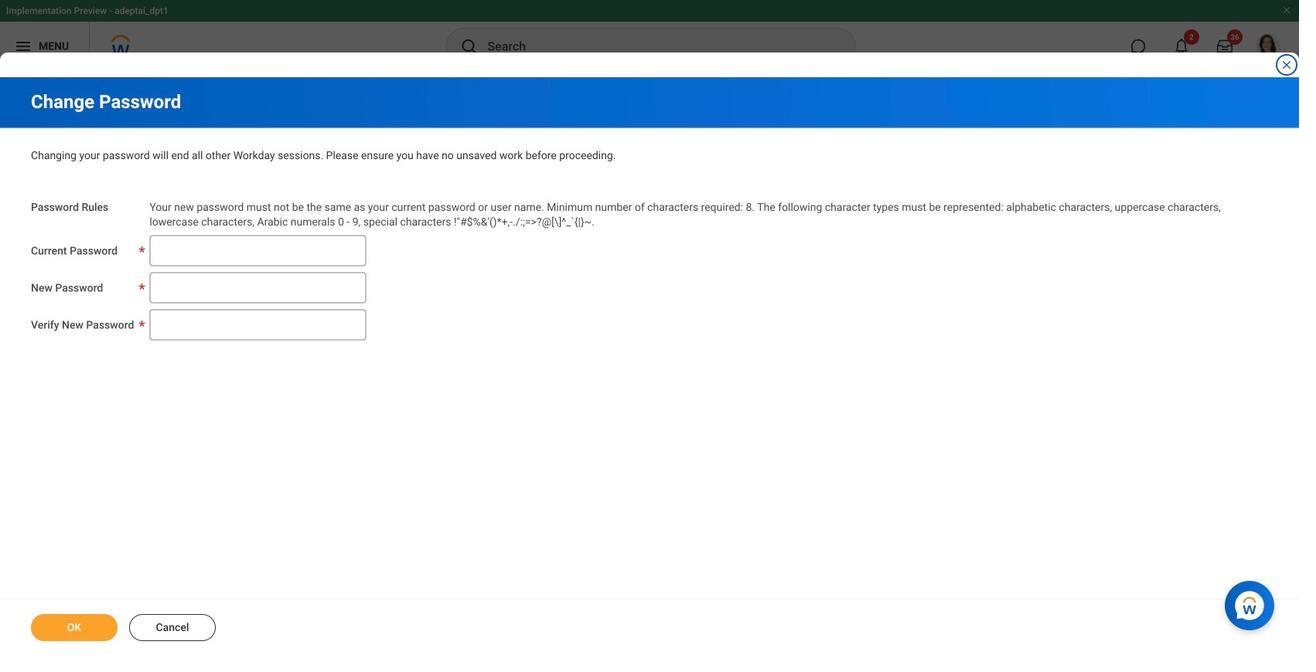 Task type: vqa. For each thing, say whether or not it's contained in the screenshot.
location image
no



Task type: describe. For each thing, give the bounding box(es) containing it.
inbox large image
[[1217, 39, 1233, 54]]

close change password image
[[1280, 59, 1293, 71]]

notifications large image
[[1174, 39, 1189, 54]]

close environment banner image
[[1282, 5, 1291, 15]]

workday assistant region
[[1225, 575, 1280, 631]]



Task type: locate. For each thing, give the bounding box(es) containing it.
None password field
[[150, 236, 366, 266], [150, 273, 366, 304], [150, 310, 366, 341], [150, 236, 366, 266], [150, 273, 366, 304], [150, 310, 366, 341]]

search image
[[460, 37, 478, 56]]

dialog
[[0, 0, 1299, 656]]

profile logan mcneil element
[[1246, 29, 1290, 63]]

main content
[[0, 77, 1299, 656]]

banner
[[0, 0, 1299, 71]]



